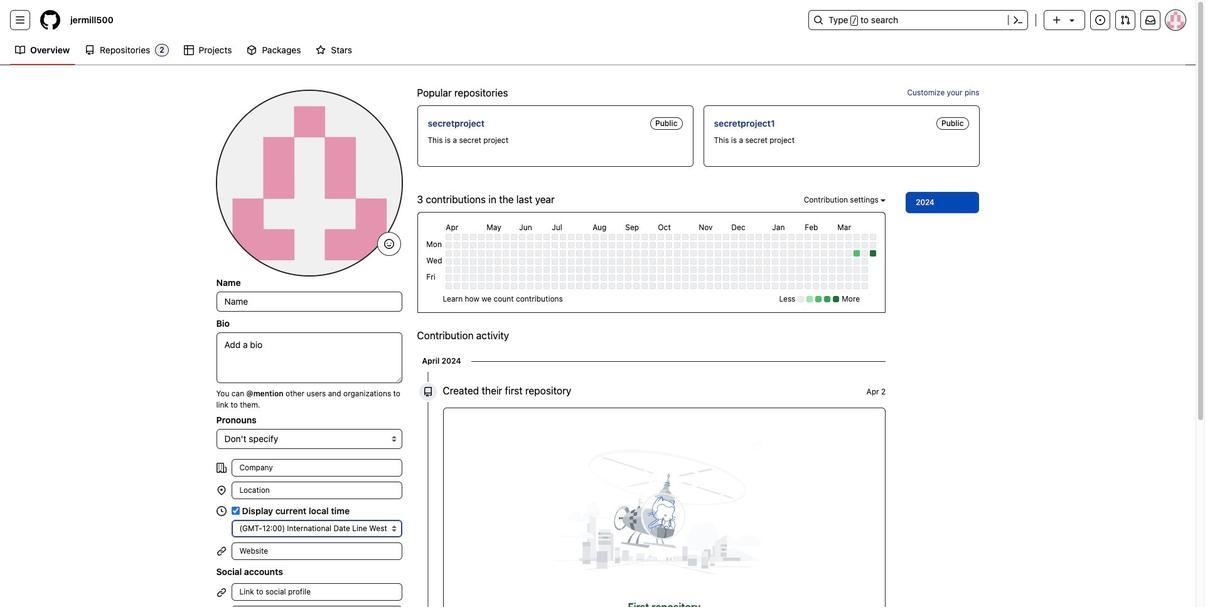 Task type: locate. For each thing, give the bounding box(es) containing it.
book image
[[15, 45, 25, 55]]

Location field
[[231, 482, 402, 500]]

0 horizontal spatial repo image
[[85, 45, 95, 55]]

grid
[[425, 221, 879, 292]]

Link to social profile text field
[[231, 607, 402, 608]]

1 vertical spatial repo image
[[423, 388, 433, 398]]

cell
[[446, 234, 452, 241], [454, 234, 460, 241], [462, 234, 469, 241], [470, 234, 477, 241], [479, 234, 485, 241], [487, 234, 493, 241], [495, 234, 501, 241], [503, 234, 509, 241], [511, 234, 518, 241], [519, 234, 526, 241], [528, 234, 534, 241], [536, 234, 542, 241], [544, 234, 550, 241], [552, 234, 558, 241], [560, 234, 567, 241], [568, 234, 575, 241], [577, 234, 583, 241], [585, 234, 591, 241], [593, 234, 599, 241], [601, 234, 607, 241], [609, 234, 616, 241], [617, 234, 624, 241], [626, 234, 632, 241], [634, 234, 640, 241], [642, 234, 648, 241], [650, 234, 656, 241], [658, 234, 665, 241], [666, 234, 673, 241], [675, 234, 681, 241], [683, 234, 689, 241], [691, 234, 697, 241], [699, 234, 705, 241], [707, 234, 713, 241], [715, 234, 722, 241], [724, 234, 730, 241], [732, 234, 738, 241], [740, 234, 746, 241], [748, 234, 754, 241], [756, 234, 762, 241], [764, 234, 771, 241], [773, 234, 779, 241], [781, 234, 787, 241], [789, 234, 795, 241], [797, 234, 803, 241], [805, 234, 811, 241], [813, 234, 820, 241], [821, 234, 828, 241], [830, 234, 836, 241], [838, 234, 844, 241], [846, 234, 852, 241], [854, 234, 860, 241], [862, 234, 869, 241], [870, 234, 877, 241], [446, 243, 452, 249], [454, 243, 460, 249], [462, 243, 469, 249], [470, 243, 477, 249], [479, 243, 485, 249], [487, 243, 493, 249], [495, 243, 501, 249], [503, 243, 509, 249], [511, 243, 518, 249], [519, 243, 526, 249], [528, 243, 534, 249], [536, 243, 542, 249], [544, 243, 550, 249], [552, 243, 558, 249], [560, 243, 567, 249], [568, 243, 575, 249], [577, 243, 583, 249], [585, 243, 591, 249], [593, 243, 599, 249], [601, 243, 607, 249], [609, 243, 616, 249], [617, 243, 624, 249], [626, 243, 632, 249], [634, 243, 640, 249], [642, 243, 648, 249], [650, 243, 656, 249], [658, 243, 665, 249], [666, 243, 673, 249], [675, 243, 681, 249], [683, 243, 689, 249], [691, 243, 697, 249], [699, 243, 705, 249], [707, 243, 713, 249], [715, 243, 722, 249], [724, 243, 730, 249], [732, 243, 738, 249], [740, 243, 746, 249], [748, 243, 754, 249], [756, 243, 762, 249], [764, 243, 771, 249], [773, 243, 779, 249], [781, 243, 787, 249], [789, 243, 795, 249], [797, 243, 803, 249], [805, 243, 811, 249], [813, 243, 820, 249], [821, 243, 828, 249], [830, 243, 836, 249], [838, 243, 844, 249], [846, 243, 852, 249], [854, 243, 860, 249], [862, 243, 869, 249], [870, 243, 877, 249], [446, 251, 452, 257], [454, 251, 460, 257], [462, 251, 469, 257], [470, 251, 477, 257], [479, 251, 485, 257], [487, 251, 493, 257], [495, 251, 501, 257], [503, 251, 509, 257], [511, 251, 518, 257], [519, 251, 526, 257], [528, 251, 534, 257], [536, 251, 542, 257], [544, 251, 550, 257], [552, 251, 558, 257], [560, 251, 567, 257], [568, 251, 575, 257], [577, 251, 583, 257], [585, 251, 591, 257], [593, 251, 599, 257], [601, 251, 607, 257], [609, 251, 616, 257], [617, 251, 624, 257], [626, 251, 632, 257], [634, 251, 640, 257], [642, 251, 648, 257], [650, 251, 656, 257], [658, 251, 665, 257], [666, 251, 673, 257], [675, 251, 681, 257], [683, 251, 689, 257], [691, 251, 697, 257], [699, 251, 705, 257], [707, 251, 713, 257], [715, 251, 722, 257], [724, 251, 730, 257], [732, 251, 738, 257], [740, 251, 746, 257], [748, 251, 754, 257], [756, 251, 762, 257], [764, 251, 771, 257], [773, 251, 779, 257], [781, 251, 787, 257], [789, 251, 795, 257], [797, 251, 803, 257], [805, 251, 811, 257], [813, 251, 820, 257], [821, 251, 828, 257], [830, 251, 836, 257], [838, 251, 844, 257], [846, 251, 852, 257], [854, 251, 860, 257], [862, 251, 869, 257], [870, 251, 877, 257], [446, 259, 452, 265], [454, 259, 460, 265], [462, 259, 469, 265], [470, 259, 477, 265], [479, 259, 485, 265], [487, 259, 493, 265], [495, 259, 501, 265], [503, 259, 509, 265], [511, 259, 518, 265], [519, 259, 526, 265], [528, 259, 534, 265], [536, 259, 542, 265], [544, 259, 550, 265], [552, 259, 558, 265], [560, 259, 567, 265], [568, 259, 575, 265], [577, 259, 583, 265], [585, 259, 591, 265], [593, 259, 599, 265], [601, 259, 607, 265], [609, 259, 616, 265], [617, 259, 624, 265], [626, 259, 632, 265], [634, 259, 640, 265], [642, 259, 648, 265], [650, 259, 656, 265], [658, 259, 665, 265], [666, 259, 673, 265], [675, 259, 681, 265], [683, 259, 689, 265], [691, 259, 697, 265], [699, 259, 705, 265], [707, 259, 713, 265], [715, 259, 722, 265], [724, 259, 730, 265], [732, 259, 738, 265], [740, 259, 746, 265], [748, 259, 754, 265], [756, 259, 762, 265], [764, 259, 771, 265], [773, 259, 779, 265], [781, 259, 787, 265], [789, 259, 795, 265], [797, 259, 803, 265], [805, 259, 811, 265], [813, 259, 820, 265], [821, 259, 828, 265], [830, 259, 836, 265], [838, 259, 844, 265], [846, 259, 852, 265], [854, 259, 860, 265], [862, 259, 869, 265], [446, 267, 452, 273], [454, 267, 460, 273], [462, 267, 469, 273], [470, 267, 477, 273], [479, 267, 485, 273], [487, 267, 493, 273], [495, 267, 501, 273], [503, 267, 509, 273], [511, 267, 518, 273], [519, 267, 526, 273], [528, 267, 534, 273], [536, 267, 542, 273], [544, 267, 550, 273], [552, 267, 558, 273], [560, 267, 567, 273], [568, 267, 575, 273], [577, 267, 583, 273], [585, 267, 591, 273], [593, 267, 599, 273], [601, 267, 607, 273], [609, 267, 616, 273], [617, 267, 624, 273], [626, 267, 632, 273], [634, 267, 640, 273], [642, 267, 648, 273], [650, 267, 656, 273], [658, 267, 665, 273], [666, 267, 673, 273], [675, 267, 681, 273], [683, 267, 689, 273], [691, 267, 697, 273], [699, 267, 705, 273], [707, 267, 713, 273], [715, 267, 722, 273], [724, 267, 730, 273], [732, 267, 738, 273], [740, 267, 746, 273], [748, 267, 754, 273], [756, 267, 762, 273], [764, 267, 771, 273], [773, 267, 779, 273], [781, 267, 787, 273], [789, 267, 795, 273], [797, 267, 803, 273], [805, 267, 811, 273], [813, 267, 820, 273], [821, 267, 828, 273], [830, 267, 836, 273], [838, 267, 844, 273], [846, 267, 852, 273], [854, 267, 860, 273], [862, 267, 869, 273], [446, 275, 452, 281], [454, 275, 460, 281], [462, 275, 469, 281], [470, 275, 477, 281], [479, 275, 485, 281], [487, 275, 493, 281], [495, 275, 501, 281], [503, 275, 509, 281], [511, 275, 518, 281], [519, 275, 526, 281], [528, 275, 534, 281], [536, 275, 542, 281], [544, 275, 550, 281], [552, 275, 558, 281], [560, 275, 567, 281], [568, 275, 575, 281], [577, 275, 583, 281], [585, 275, 591, 281], [593, 275, 599, 281], [601, 275, 607, 281], [609, 275, 616, 281], [617, 275, 624, 281], [626, 275, 632, 281], [634, 275, 640, 281], [642, 275, 648, 281], [650, 275, 656, 281], [658, 275, 665, 281], [666, 275, 673, 281], [675, 275, 681, 281], [683, 275, 689, 281], [691, 275, 697, 281], [699, 275, 705, 281], [707, 275, 713, 281], [715, 275, 722, 281], [724, 275, 730, 281], [732, 275, 738, 281], [740, 275, 746, 281], [748, 275, 754, 281], [756, 275, 762, 281], [764, 275, 771, 281], [773, 275, 779, 281], [781, 275, 787, 281], [789, 275, 795, 281], [797, 275, 803, 281], [805, 275, 811, 281], [813, 275, 820, 281], [821, 275, 828, 281], [830, 275, 836, 281], [838, 275, 844, 281], [846, 275, 852, 281], [854, 275, 860, 281], [862, 275, 869, 281], [446, 283, 452, 290], [454, 283, 460, 290], [462, 283, 469, 290], [470, 283, 477, 290], [479, 283, 485, 290], [487, 283, 493, 290], [495, 283, 501, 290], [503, 283, 509, 290], [511, 283, 518, 290], [519, 283, 526, 290], [528, 283, 534, 290], [536, 283, 542, 290], [544, 283, 550, 290], [552, 283, 558, 290], [560, 283, 567, 290], [568, 283, 575, 290], [577, 283, 583, 290], [585, 283, 591, 290], [593, 283, 599, 290], [601, 283, 607, 290], [609, 283, 616, 290], [617, 283, 624, 290], [626, 283, 632, 290], [634, 283, 640, 290], [642, 283, 648, 290], [650, 283, 656, 290], [658, 283, 665, 290], [666, 283, 673, 290], [675, 283, 681, 290], [683, 283, 689, 290], [691, 283, 697, 290], [699, 283, 705, 290], [707, 283, 713, 290], [715, 283, 722, 290], [724, 283, 730, 290], [732, 283, 738, 290], [740, 283, 746, 290], [748, 283, 754, 290], [756, 283, 762, 290], [764, 283, 771, 290], [773, 283, 779, 290], [781, 283, 787, 290], [789, 283, 795, 290], [797, 283, 803, 290], [805, 283, 811, 290], [813, 283, 820, 290], [821, 283, 828, 290], [830, 283, 836, 290], [838, 283, 844, 290], [846, 283, 852, 290], [854, 283, 860, 290], [862, 283, 869, 290]]

repo image
[[85, 45, 95, 55], [423, 388, 433, 398]]

notifications image
[[1146, 15, 1156, 25]]

Link to social profile text field
[[231, 584, 402, 602]]

plus image
[[1052, 15, 1062, 25]]

clock image
[[216, 506, 226, 516]]

0 vertical spatial repo image
[[85, 45, 95, 55]]

None checkbox
[[231, 507, 240, 515]]



Task type: vqa. For each thing, say whether or not it's contained in the screenshot.
text box
no



Task type: describe. For each thing, give the bounding box(es) containing it.
Add a bio text field
[[216, 333, 402, 384]]

congratulations on your first repository! image
[[508, 419, 821, 607]]

smiley image
[[384, 239, 394, 249]]

social account image
[[216, 588, 226, 598]]

Company field
[[231, 460, 402, 477]]

organization image
[[216, 463, 226, 473]]

location image
[[216, 486, 226, 496]]

issue opened image
[[1096, 15, 1106, 25]]

link image
[[216, 547, 226, 557]]

git pull request image
[[1121, 15, 1131, 25]]

command palette image
[[1013, 15, 1023, 25]]

Website field
[[231, 543, 402, 561]]

triangle down image
[[1067, 15, 1077, 25]]

homepage image
[[40, 10, 60, 30]]

table image
[[184, 45, 194, 55]]

star image
[[316, 45, 326, 55]]

package image
[[247, 45, 257, 55]]

change your avatar image
[[216, 90, 402, 276]]

1 horizontal spatial repo image
[[423, 388, 433, 398]]

Name field
[[216, 292, 402, 312]]



